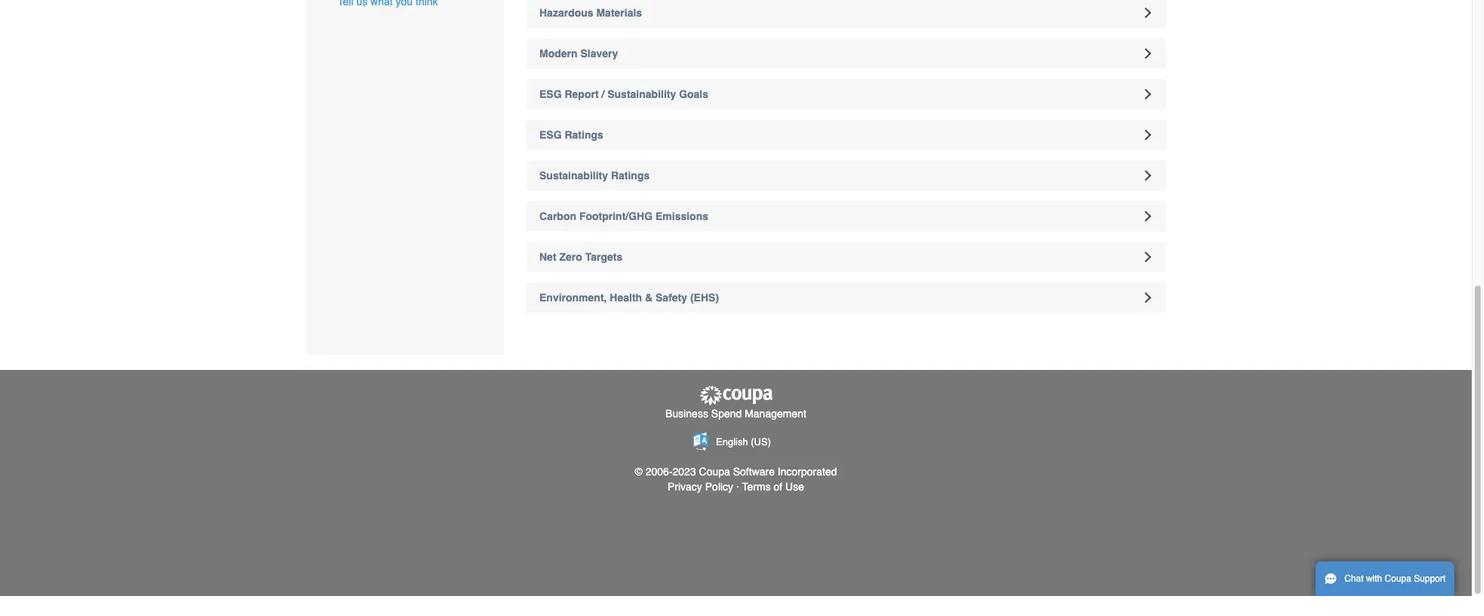 Task type: vqa. For each thing, say whether or not it's contained in the screenshot.
Change image
no



Task type: locate. For each thing, give the bounding box(es) containing it.
© 2006-2023 coupa software incorporated
[[635, 466, 837, 478]]

2006-
[[646, 466, 673, 478]]

esg for esg ratings
[[540, 129, 562, 141]]

software
[[733, 466, 775, 478]]

coupa right with
[[1385, 574, 1412, 585]]

coupa up policy
[[699, 466, 730, 478]]

/
[[602, 88, 605, 100]]

environment, health & safety (ehs) button
[[527, 283, 1166, 313]]

support
[[1415, 574, 1446, 585]]

carbon footprint/ghg emissions
[[540, 211, 709, 223]]

1 esg from the top
[[540, 88, 562, 100]]

esg left the ratings
[[540, 129, 562, 141]]

0 vertical spatial esg
[[540, 88, 562, 100]]

policy
[[705, 481, 734, 494]]

(us)
[[751, 437, 771, 449]]

hazardous materials heading
[[527, 0, 1166, 28]]

esg report / sustainability goals
[[540, 88, 709, 100]]

1 horizontal spatial coupa
[[1385, 574, 1412, 585]]

coupa
[[699, 466, 730, 478], [1385, 574, 1412, 585]]

coupa inside 'button'
[[1385, 574, 1412, 585]]

esg for esg report / sustainability goals
[[540, 88, 562, 100]]

esg inside dropdown button
[[540, 88, 562, 100]]

1 vertical spatial heading
[[527, 242, 1166, 272]]

goals
[[679, 88, 709, 100]]

heading
[[527, 161, 1166, 191], [527, 242, 1166, 272]]

&
[[645, 292, 653, 304]]

esg ratings heading
[[527, 120, 1166, 150]]

spend
[[712, 409, 742, 421]]

environment, health & safety (ehs)
[[540, 292, 719, 304]]

0 vertical spatial heading
[[527, 161, 1166, 191]]

1 vertical spatial coupa
[[1385, 574, 1412, 585]]

esg inside dropdown button
[[540, 129, 562, 141]]

1 vertical spatial esg
[[540, 129, 562, 141]]

carbon footprint/ghg emissions heading
[[527, 202, 1166, 232]]

business spend management
[[666, 409, 807, 421]]

carbon footprint/ghg emissions button
[[527, 202, 1166, 232]]

of
[[774, 481, 783, 494]]

english (us)
[[716, 437, 771, 449]]

with
[[1367, 574, 1383, 585]]

coupa supplier portal image
[[698, 386, 774, 407]]

esg
[[540, 88, 562, 100], [540, 129, 562, 141]]

heading down esg ratings "heading"
[[527, 161, 1166, 191]]

esg left report at the top left
[[540, 88, 562, 100]]

materials
[[597, 7, 642, 19]]

heading down carbon footprint/ghg emissions heading
[[527, 242, 1166, 272]]

chat
[[1345, 574, 1364, 585]]

©
[[635, 466, 643, 478]]

environment, health & safety (ehs) heading
[[527, 283, 1166, 313]]

1 heading from the top
[[527, 161, 1166, 191]]

report
[[565, 88, 599, 100]]

esg report / sustainability goals button
[[527, 79, 1166, 109]]

privacy
[[668, 481, 703, 494]]

2 esg from the top
[[540, 129, 562, 141]]

0 vertical spatial coupa
[[699, 466, 730, 478]]

modern
[[540, 48, 578, 60]]



Task type: describe. For each thing, give the bounding box(es) containing it.
environment,
[[540, 292, 607, 304]]

terms
[[742, 481, 771, 494]]

chat with coupa support button
[[1316, 562, 1455, 597]]

incorporated
[[778, 466, 837, 478]]

emissions
[[656, 211, 709, 223]]

esg report / sustainability goals heading
[[527, 79, 1166, 109]]

privacy policy
[[668, 481, 734, 494]]

use
[[786, 481, 805, 494]]

modern slavery button
[[527, 38, 1166, 69]]

hazardous materials button
[[527, 0, 1166, 28]]

footprint/ghg
[[580, 211, 653, 223]]

0 horizontal spatial coupa
[[699, 466, 730, 478]]

business
[[666, 409, 709, 421]]

modern slavery heading
[[527, 38, 1166, 69]]

ratings
[[565, 129, 604, 141]]

health
[[610, 292, 642, 304]]

slavery
[[581, 48, 618, 60]]

english
[[716, 437, 748, 449]]

safety
[[656, 292, 688, 304]]

hazardous materials
[[540, 7, 642, 19]]

terms of use
[[742, 481, 805, 494]]

esg ratings
[[540, 129, 604, 141]]

privacy policy link
[[668, 481, 734, 494]]

terms of use link
[[742, 481, 805, 494]]

modern slavery
[[540, 48, 618, 60]]

2 heading from the top
[[527, 242, 1166, 272]]

carbon
[[540, 211, 577, 223]]

chat with coupa support
[[1345, 574, 1446, 585]]

hazardous
[[540, 7, 594, 19]]

management
[[745, 409, 807, 421]]

esg ratings button
[[527, 120, 1166, 150]]

(ehs)
[[690, 292, 719, 304]]

sustainability
[[608, 88, 676, 100]]

2023
[[673, 466, 696, 478]]



